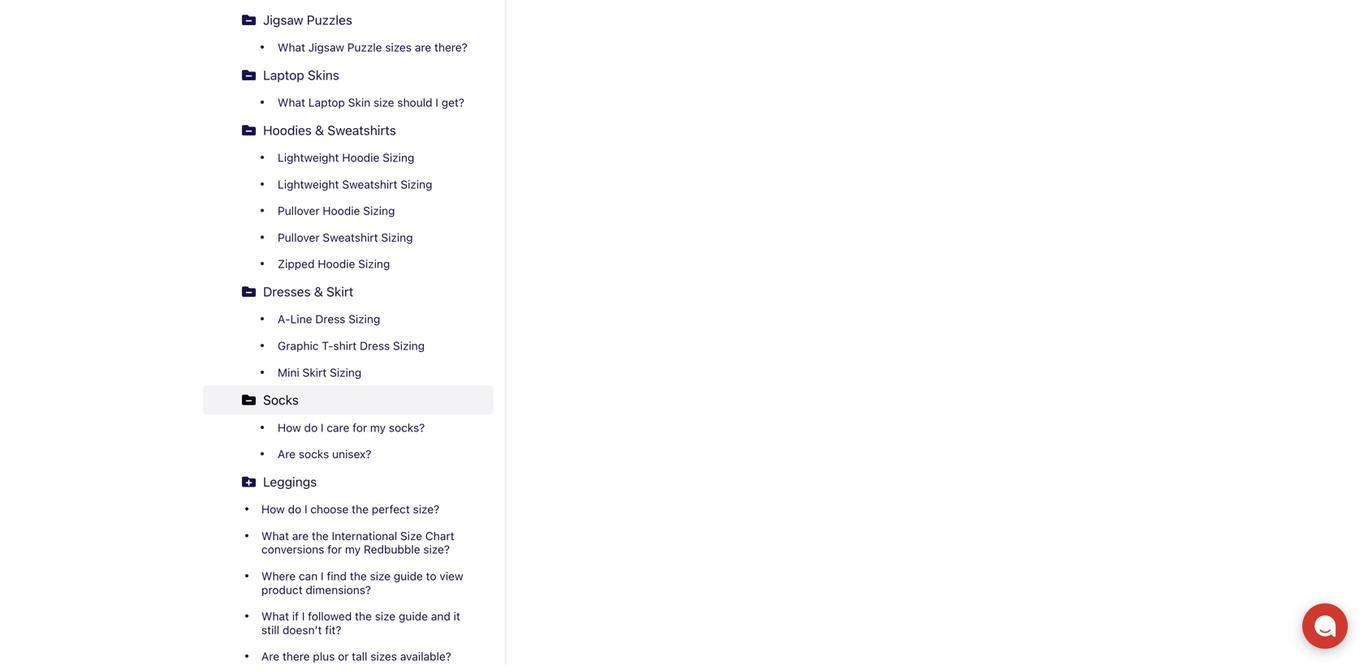 Task type: locate. For each thing, give the bounding box(es) containing it.
how
[[278, 421, 301, 435], [261, 503, 285, 516]]

1 horizontal spatial laptop
[[308, 96, 345, 109]]

1 vertical spatial hoodie
[[323, 204, 360, 218]]

graphic t-shirt dress sizing link
[[229, 333, 493, 360]]

hoodie for pullover
[[323, 204, 360, 218]]

and
[[431, 610, 451, 624]]

should
[[397, 96, 432, 109]]

dress right shirt
[[360, 339, 390, 353]]

a-line dress sizing
[[278, 313, 380, 326]]

guide for to
[[394, 570, 423, 583]]

redbubble
[[364, 543, 420, 557]]

size
[[374, 96, 394, 109], [370, 570, 391, 583], [375, 610, 396, 624]]

0 vertical spatial guide
[[394, 570, 423, 583]]

doesn't
[[283, 624, 322, 637]]

hoodie inside zipped hoodie sizing link
[[318, 258, 355, 271]]

guide inside where can i find the size guide to view product dimensions?
[[394, 570, 423, 583]]

1 vertical spatial dress
[[360, 339, 390, 353]]

1 vertical spatial skirt
[[302, 366, 327, 379]]

what up still
[[261, 610, 289, 624]]

sizing down sweatshirts
[[383, 151, 414, 164]]

0 vertical spatial jigsaw
[[263, 12, 303, 27]]

the
[[352, 503, 369, 516], [312, 530, 329, 543], [350, 570, 367, 583], [355, 610, 372, 624]]

what for what laptop skin size should i get?
[[278, 96, 305, 109]]

jigsaw down puzzles
[[308, 41, 344, 54]]

1 horizontal spatial are
[[415, 41, 431, 54]]

view
[[440, 570, 463, 583]]

0 vertical spatial lightweight
[[278, 151, 339, 164]]

the up international
[[352, 503, 369, 516]]

what inside "what if i followed the size guide and it still doesn't fit?"
[[261, 610, 289, 624]]

1 vertical spatial jigsaw
[[308, 41, 344, 54]]

my inside what are the international size chart conversions for my redbubble size?
[[345, 543, 361, 557]]

lightweight for lightweight hoodie sizing
[[278, 151, 339, 164]]

& for hoodies
[[315, 122, 324, 138]]

conversions
[[261, 543, 324, 557]]

what for what are the international size chart conversions for my redbubble size?
[[261, 530, 289, 543]]

sizing down shirt
[[330, 366, 362, 379]]

do down the leggings
[[288, 503, 301, 516]]

for
[[353, 421, 367, 435], [327, 543, 342, 557]]

i for choose
[[304, 503, 307, 516]]

lightweight up pullover hoodie sizing
[[278, 178, 339, 191]]

0 vertical spatial pullover
[[278, 204, 320, 218]]

what up the conversions
[[261, 530, 289, 543]]

size?
[[413, 503, 439, 516], [423, 543, 450, 557]]

1 vertical spatial for
[[327, 543, 342, 557]]

size
[[400, 530, 422, 543]]

0 vertical spatial my
[[370, 421, 386, 435]]

skirt down zipped hoodie sizing
[[326, 284, 353, 300]]

for right care
[[353, 421, 367, 435]]

my
[[370, 421, 386, 435], [345, 543, 361, 557]]

followed
[[308, 610, 352, 624]]

zipped
[[278, 258, 315, 271]]

1 horizontal spatial for
[[353, 421, 367, 435]]

1 horizontal spatial dress
[[360, 339, 390, 353]]

2 pullover from the top
[[278, 231, 320, 244]]

what inside what are the international size chart conversions for my redbubble size?
[[261, 530, 289, 543]]

the for choose
[[352, 503, 369, 516]]

size? inside what are the international size chart conversions for my redbubble size?
[[423, 543, 450, 557]]

0 vertical spatial sizes
[[385, 41, 412, 54]]

size inside where can i find the size guide to view product dimensions?
[[370, 570, 391, 583]]

for inside what are the international size chart conversions for my redbubble size?
[[327, 543, 342, 557]]

hoodie down pullover sweatshirt sizing
[[318, 258, 355, 271]]

how down socks
[[278, 421, 301, 435]]

lightweight for lightweight sweatshirt sizing
[[278, 178, 339, 191]]

are left the socks
[[278, 448, 296, 461]]

are
[[415, 41, 431, 54], [292, 530, 309, 543]]

sizing for zipped hoodie sizing
[[358, 258, 390, 271]]

i left "get?"
[[436, 96, 438, 109]]

1 vertical spatial are
[[261, 651, 279, 664]]

the down where can i find the size guide to view product dimensions?
[[355, 610, 372, 624]]

1 horizontal spatial jigsaw
[[308, 41, 344, 54]]

what for what jigsaw puzzle sizes are there?
[[278, 41, 305, 54]]

are
[[278, 448, 296, 461], [261, 651, 279, 664]]

pullover
[[278, 204, 320, 218], [278, 231, 320, 244]]

lightweight
[[278, 151, 339, 164], [278, 178, 339, 191]]

&
[[315, 122, 324, 138], [314, 284, 323, 300]]

dresses
[[263, 284, 311, 300]]

guide left to
[[394, 570, 423, 583]]

1 vertical spatial size
[[370, 570, 391, 583]]

the right find
[[350, 570, 367, 583]]

0 vertical spatial size?
[[413, 503, 439, 516]]

2 lightweight from the top
[[278, 178, 339, 191]]

i for care
[[321, 421, 324, 435]]

size? down chart
[[423, 543, 450, 557]]

sizing down lightweight hoodie sizing link
[[401, 178, 432, 191]]

mini
[[278, 366, 299, 379]]

0 horizontal spatial are
[[292, 530, 309, 543]]

1 vertical spatial how
[[261, 503, 285, 516]]

0 horizontal spatial for
[[327, 543, 342, 557]]

sizes right tall
[[371, 651, 397, 664]]

puzzle
[[347, 41, 382, 54]]

perfect
[[372, 503, 410, 516]]

what up hoodies
[[278, 96, 305, 109]]

unisex?
[[332, 448, 371, 461]]

how down the leggings
[[261, 503, 285, 516]]

jigsaw
[[263, 12, 303, 27], [308, 41, 344, 54]]

guide
[[394, 570, 423, 583], [399, 610, 428, 624]]

size inside "what if i followed the size guide and it still doesn't fit?"
[[375, 610, 396, 624]]

2 vertical spatial size
[[375, 610, 396, 624]]

are for are socks unisex?
[[278, 448, 296, 461]]

i left care
[[321, 421, 324, 435]]

hoodies & sweatshirts link
[[203, 116, 493, 145]]

the inside where can i find the size guide to view product dimensions?
[[350, 570, 367, 583]]

size down redbubble
[[370, 570, 391, 583]]

0 vertical spatial are
[[415, 41, 431, 54]]

0 horizontal spatial laptop
[[263, 67, 304, 83]]

skirt
[[326, 284, 353, 300], [302, 366, 327, 379]]

socks link
[[203, 386, 493, 415]]

what if i followed the size guide and it still doesn't fit?
[[261, 610, 460, 637]]

the inside what are the international size chart conversions for my redbubble size?
[[312, 530, 329, 543]]

guide inside "what if i followed the size guide and it still doesn't fit?"
[[399, 610, 428, 624]]

size right skin
[[374, 96, 394, 109]]

1 vertical spatial lightweight
[[278, 178, 339, 191]]

my left socks?
[[370, 421, 386, 435]]

can
[[299, 570, 318, 583]]

sizing for lightweight hoodie sizing
[[383, 151, 414, 164]]

what
[[278, 41, 305, 54], [278, 96, 305, 109], [261, 530, 289, 543], [261, 610, 289, 624]]

1 vertical spatial laptop
[[308, 96, 345, 109]]

i left choose
[[304, 503, 307, 516]]

& right hoodies
[[315, 122, 324, 138]]

i inside "what if i followed the size guide and it still doesn't fit?"
[[302, 610, 305, 624]]

t-
[[322, 339, 333, 353]]

i right if
[[302, 610, 305, 624]]

are left there
[[261, 651, 279, 664]]

are up the conversions
[[292, 530, 309, 543]]

what up 'laptop skins'
[[278, 41, 305, 54]]

size? up chart
[[413, 503, 439, 516]]

1 vertical spatial sweatshirt
[[323, 231, 378, 244]]

sizing down lightweight sweatshirt sizing link in the left of the page
[[363, 204, 395, 218]]

1 vertical spatial my
[[345, 543, 361, 557]]

mini skirt sizing link
[[229, 360, 493, 386]]

hoodie inside lightweight hoodie sizing link
[[342, 151, 379, 164]]

2 vertical spatial hoodie
[[318, 258, 355, 271]]

laptop left skins
[[263, 67, 304, 83]]

0 vertical spatial &
[[315, 122, 324, 138]]

i inside where can i find the size guide to view product dimensions?
[[321, 570, 324, 583]]

what laptop skin size should i get? link
[[229, 89, 493, 116]]

choose
[[310, 503, 349, 516]]

sizing down pullover sweatshirt sizing link
[[358, 258, 390, 271]]

sweatshirt down the pullover hoodie sizing link
[[323, 231, 378, 244]]

sizing up graphic t-shirt dress sizing link
[[348, 313, 380, 326]]

get?
[[442, 96, 464, 109]]

0 vertical spatial are
[[278, 448, 296, 461]]

1 vertical spatial guide
[[399, 610, 428, 624]]

still
[[261, 624, 279, 637]]

1 vertical spatial do
[[288, 503, 301, 516]]

1 vertical spatial &
[[314, 284, 323, 300]]

1 pullover from the top
[[278, 204, 320, 218]]

the down choose
[[312, 530, 329, 543]]

laptop
[[263, 67, 304, 83], [308, 96, 345, 109]]

0 vertical spatial do
[[304, 421, 318, 435]]

i inside 'how do i choose the perfect size?' link
[[304, 503, 307, 516]]

0 vertical spatial sweatshirt
[[342, 178, 397, 191]]

for up find
[[327, 543, 342, 557]]

sizing down the pullover hoodie sizing link
[[381, 231, 413, 244]]

0 horizontal spatial dress
[[315, 313, 345, 326]]

guide left "and"
[[399, 610, 428, 624]]

0 horizontal spatial do
[[288, 503, 301, 516]]

& for dresses
[[314, 284, 323, 300]]

0 vertical spatial how
[[278, 421, 301, 435]]

jigsaw puzzles link
[[203, 6, 493, 34]]

how do i choose the perfect size?
[[261, 503, 439, 516]]

how do i choose the perfect size? link
[[203, 497, 493, 523]]

my down international
[[345, 543, 361, 557]]

do for choose
[[288, 503, 301, 516]]

1 vertical spatial pullover
[[278, 231, 320, 244]]

leggings link
[[203, 468, 493, 497]]

are left there?
[[415, 41, 431, 54]]

dress up "t-"
[[315, 313, 345, 326]]

jigsaw left puzzles
[[263, 12, 303, 27]]

hoodie up lightweight sweatshirt sizing link in the left of the page
[[342, 151, 379, 164]]

skirt right mini
[[302, 366, 327, 379]]

& up a-line dress sizing
[[314, 284, 323, 300]]

do inside how do i care for my socks? link
[[304, 421, 318, 435]]

hoodie for zipped
[[318, 258, 355, 271]]

hoodie up pullover sweatshirt sizing
[[323, 204, 360, 218]]

i for followed
[[302, 610, 305, 624]]

fit?
[[325, 624, 341, 637]]

lightweight hoodie sizing
[[278, 151, 414, 164]]

1 vertical spatial size?
[[423, 543, 450, 557]]

lightweight down hoodies
[[278, 151, 339, 164]]

hoodie inside the pullover hoodie sizing link
[[323, 204, 360, 218]]

international
[[332, 530, 397, 543]]

laptop down skins
[[308, 96, 345, 109]]

what laptop skin size should i get?
[[278, 96, 464, 109]]

sizes right puzzle
[[385, 41, 412, 54]]

1 horizontal spatial do
[[304, 421, 318, 435]]

lightweight sweatshirt sizing link
[[229, 171, 493, 198]]

do
[[304, 421, 318, 435], [288, 503, 301, 516]]

0 vertical spatial hoodie
[[342, 151, 379, 164]]

do up the socks
[[304, 421, 318, 435]]

1 horizontal spatial my
[[370, 421, 386, 435]]

sizes
[[385, 41, 412, 54], [371, 651, 397, 664]]

size for followed
[[375, 610, 396, 624]]

i right can at the left bottom of page
[[321, 570, 324, 583]]

do inside 'how do i choose the perfect size?' link
[[288, 503, 301, 516]]

sweatshirt for pullover
[[323, 231, 378, 244]]

what if i followed the size guide and it still doesn't fit? link
[[203, 604, 493, 644]]

what inside 'link'
[[278, 41, 305, 54]]

1 vertical spatial are
[[292, 530, 309, 543]]

sizing
[[383, 151, 414, 164], [401, 178, 432, 191], [363, 204, 395, 218], [381, 231, 413, 244], [358, 258, 390, 271], [348, 313, 380, 326], [393, 339, 425, 353], [330, 366, 362, 379]]

1 lightweight from the top
[[278, 151, 339, 164]]

sweatshirt down lightweight hoodie sizing link
[[342, 178, 397, 191]]

0 horizontal spatial my
[[345, 543, 361, 557]]

are socks unisex? link
[[229, 441, 493, 468]]

size down where can i find the size guide to view product dimensions?
[[375, 610, 396, 624]]

leggings
[[263, 475, 317, 490]]

hoodies & sweatshirts
[[263, 122, 396, 138]]

i for find
[[321, 570, 324, 583]]

the inside "what if i followed the size guide and it still doesn't fit?"
[[355, 610, 372, 624]]

i inside how do i care for my socks? link
[[321, 421, 324, 435]]

0 vertical spatial size
[[374, 96, 394, 109]]

open chat image
[[1314, 615, 1337, 638]]



Task type: describe. For each thing, give the bounding box(es) containing it.
dresses & skirt link
[[203, 278, 493, 306]]

jigsaw puzzles
[[263, 12, 352, 27]]

0 vertical spatial for
[[353, 421, 367, 435]]

where can i find the size guide to view product dimensions?
[[261, 570, 463, 597]]

are socks unisex?
[[278, 448, 371, 461]]

sizing for pullover sweatshirt sizing
[[381, 231, 413, 244]]

what for what if i followed the size guide and it still doesn't fit?
[[261, 610, 289, 624]]

sweatshirts
[[327, 122, 396, 138]]

sizes inside 'link'
[[385, 41, 412, 54]]

there
[[282, 651, 310, 664]]

or
[[338, 651, 349, 664]]

hoodies
[[263, 122, 312, 138]]

0 vertical spatial dress
[[315, 313, 345, 326]]

lightweight hoodie sizing link
[[229, 145, 493, 171]]

guide for and
[[399, 610, 428, 624]]

how do i care for my socks?
[[278, 421, 425, 435]]

skin
[[348, 96, 370, 109]]

sizing for pullover hoodie sizing
[[363, 204, 395, 218]]

do for care
[[304, 421, 318, 435]]

are for are there plus or tall sizes available?
[[261, 651, 279, 664]]

socks
[[263, 393, 299, 408]]

a-
[[278, 313, 290, 326]]

how for how do i choose the perfect size?
[[261, 503, 285, 516]]

dresses & skirt
[[263, 284, 353, 300]]

it
[[454, 610, 460, 624]]

shirt
[[333, 339, 357, 353]]

the for find
[[350, 570, 367, 583]]

0 vertical spatial skirt
[[326, 284, 353, 300]]

chart
[[425, 530, 454, 543]]

are inside 'link'
[[415, 41, 431, 54]]

1 vertical spatial sizes
[[371, 651, 397, 664]]

socks
[[299, 448, 329, 461]]

size for find
[[370, 570, 391, 583]]

what jigsaw puzzle sizes are there? link
[[229, 34, 493, 61]]

socks?
[[389, 421, 425, 435]]

zipped hoodie sizing
[[278, 258, 390, 271]]

pullover for pullover hoodie sizing
[[278, 204, 320, 218]]

graphic
[[278, 339, 319, 353]]

tall
[[352, 651, 367, 664]]

sizing for mini skirt sizing
[[330, 366, 362, 379]]

what are the international size chart conversions for my redbubble size? link
[[203, 523, 493, 563]]

pullover sweatshirt sizing link
[[229, 224, 493, 251]]

where
[[261, 570, 296, 583]]

pullover hoodie sizing link
[[229, 198, 493, 224]]

zipped hoodie sizing link
[[229, 251, 493, 278]]

a-line dress sizing link
[[229, 306, 493, 333]]

dimensions?
[[306, 584, 371, 597]]

pullover sweatshirt sizing
[[278, 231, 413, 244]]

how do i care for my socks? link
[[229, 415, 493, 441]]

mini skirt sizing
[[278, 366, 362, 379]]

pullover for pullover sweatshirt sizing
[[278, 231, 320, 244]]

are there plus or tall sizes available?
[[261, 651, 451, 664]]

puzzles
[[307, 12, 352, 27]]

are there plus or tall sizes available? link
[[203, 644, 493, 666]]

i inside what laptop skin size should i get? link
[[436, 96, 438, 109]]

hoodie for lightweight
[[342, 151, 379, 164]]

sizing for lightweight sweatshirt sizing
[[401, 178, 432, 191]]

graphic t-shirt dress sizing
[[278, 339, 425, 353]]

what jigsaw puzzle sizes are there?
[[278, 41, 467, 54]]

0 horizontal spatial jigsaw
[[263, 12, 303, 27]]

plus
[[313, 651, 335, 664]]

are inside what are the international size chart conversions for my redbubble size?
[[292, 530, 309, 543]]

laptop skins link
[[203, 61, 493, 89]]

available?
[[400, 651, 451, 664]]

find
[[327, 570, 347, 583]]

0 vertical spatial laptop
[[263, 67, 304, 83]]

laptop skins
[[263, 67, 339, 83]]

the for followed
[[355, 610, 372, 624]]

skins
[[308, 67, 339, 83]]

where can i find the size guide to view product dimensions? link
[[203, 563, 493, 604]]

if
[[292, 610, 299, 624]]

line
[[290, 313, 312, 326]]

how for how do i care for my socks?
[[278, 421, 301, 435]]

there?
[[434, 41, 467, 54]]

lightweight sweatshirt sizing
[[278, 178, 432, 191]]

sizing down 'a-line dress sizing' link
[[393, 339, 425, 353]]

jigsaw inside 'link'
[[308, 41, 344, 54]]

sweatshirt for lightweight
[[342, 178, 397, 191]]

pullover hoodie sizing
[[278, 204, 395, 218]]

care
[[327, 421, 349, 435]]

what are the international size chart conversions for my redbubble size?
[[261, 530, 454, 557]]

to
[[426, 570, 437, 583]]

product
[[261, 584, 303, 597]]



Task type: vqa. For each thing, say whether or not it's contained in the screenshot.
THE CANCEL to the bottom
no



